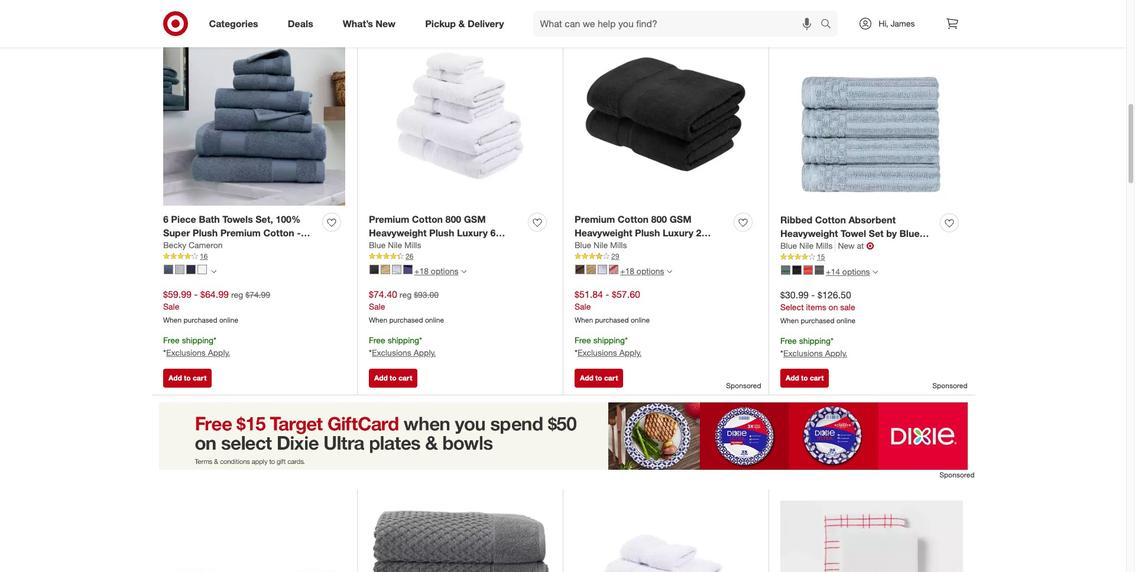 Task type: vqa. For each thing, say whether or not it's contained in the screenshot.
Airpods Pro (2Nd Generation) With Magsafe Case (Usb‑C) image
no



Task type: describe. For each thing, give the bounding box(es) containing it.
cotton for mills
[[815, 214, 846, 226]]

search
[[816, 19, 844, 31]]

free down select
[[781, 336, 797, 346]]

all colors + 14 more colors element
[[873, 268, 878, 275]]

800 for bath
[[651, 213, 667, 225]]

when inside $51.84 - $57.60 sale when purchased online
[[575, 316, 593, 325]]

what's new
[[343, 17, 396, 29]]

charcoal image
[[370, 265, 379, 275]]

free down $51.84 - $57.60 sale when purchased online
[[575, 335, 591, 346]]

on
[[829, 302, 838, 313]]

navy image
[[186, 265, 196, 275]]

charcoal image
[[815, 266, 824, 275]]

light blue image
[[164, 265, 173, 275]]

2
[[696, 227, 702, 239]]

piece inside 6 piece bath towels set, 100% super plush premium cotton - becky cameron
[[171, 213, 196, 225]]

mills inside premium cotton 800 gsm heavyweight plush luxury 2 piece bath towel set by blue nile mills
[[575, 254, 596, 266]]

free shipping * * exclusions apply. for exclusions apply. button under $59.99 - $64.99 reg $74.99 sale when purchased online
[[163, 335, 230, 358]]

tea rose image
[[609, 265, 619, 275]]

pickup
[[425, 17, 456, 29]]

plush for premium cotton 800 gsm heavyweight plush luxury 2 piece bath towel set by blue nile mills
[[635, 227, 660, 239]]

apply. for exclusions apply. button under $59.99 - $64.99 reg $74.99 sale when purchased online
[[208, 348, 230, 358]]

online inside $74.40 reg $93.00 sale when purchased online
[[425, 316, 444, 325]]

all colors image
[[211, 269, 216, 274]]

premium cotton 800 gsm heavyweight plush luxury 2 piece bath towel set by blue nile mills link
[[575, 213, 729, 266]]

cart for $93.00
[[399, 374, 412, 382]]

by inside 'ribbed cotton absorbent heavyweight towel set by blue nile mills'
[[887, 227, 897, 239]]

exclusions apply. button down $59.99 - $64.99 reg $74.99 sale when purchased online
[[166, 347, 230, 359]]

white image for premium cotton 800 gsm heavyweight plush luxury 6 piece bathroom towel set by blue nile mills
[[392, 265, 402, 275]]

sale inside $59.99 - $64.99 reg $74.99 sale when purchased online
[[163, 302, 179, 312]]

nile inside "blue nile mills new at ¬"
[[800, 241, 814, 251]]

by for premium cotton 800 gsm heavyweight plush luxury 2 piece bath towel set by blue nile mills
[[672, 240, 682, 252]]

sale for $51.84
[[575, 302, 591, 312]]

pickup & delivery link
[[415, 11, 519, 37]]

shipping for exclusions apply. button underneath items
[[799, 336, 831, 346]]

blue inside the premium cotton 800 gsm heavyweight plush luxury 6 piece bathroom towel set by blue nile mills
[[503, 240, 523, 252]]

100%
[[276, 213, 301, 225]]

search button
[[816, 11, 844, 39]]

1 white image from the left
[[198, 265, 207, 275]]

apply. for exclusions apply. button under $74.40 reg $93.00 sale when purchased online
[[414, 348, 436, 358]]

add for $51.84
[[580, 374, 594, 382]]

800 for bathroom
[[446, 213, 461, 225]]

set inside 'ribbed cotton absorbent heavyweight towel set by blue nile mills'
[[869, 227, 884, 239]]

when inside $59.99 - $64.99 reg $74.99 sale when purchased online
[[163, 316, 182, 325]]

purchased inside $59.99 - $64.99 reg $74.99 sale when purchased online
[[184, 316, 217, 325]]

blue nile mills link for bath
[[575, 240, 627, 252]]

premium cotton 800 gsm heavyweight plush luxury 2 piece bath towel set by blue nile mills
[[575, 213, 725, 266]]

all colors + 18 more colors element for $93.00
[[461, 268, 466, 275]]

towel for premium cotton 800 gsm heavyweight plush luxury 2 piece bath towel set by blue nile mills
[[626, 240, 652, 252]]

29 link
[[575, 252, 757, 262]]

add for $74.40
[[374, 374, 388, 382]]

15
[[817, 253, 825, 262]]

sale for $74.40
[[369, 302, 385, 312]]

add to cart for $30.99
[[786, 374, 824, 382]]

all colors element
[[211, 268, 216, 275]]

chocolate image
[[575, 265, 585, 275]]

towel inside 'ribbed cotton absorbent heavyweight towel set by blue nile mills'
[[841, 227, 866, 239]]

to for $74.40
[[390, 374, 397, 382]]

james
[[891, 18, 915, 28]]

heavyweight for bathroom
[[369, 227, 427, 239]]

+14 options
[[826, 266, 870, 277]]

to for $30.99
[[801, 374, 808, 382]]

- for premium cotton 800 gsm heavyweight plush luxury 2 piece bath towel set by blue nile mills
[[606, 288, 609, 300]]

premium cotton 800 gsm heavyweight plush luxury 6 piece bathroom towel set by blue nile mills
[[369, 213, 523, 266]]

black image
[[792, 266, 802, 275]]

when inside $74.40 reg $93.00 sale when purchased online
[[369, 316, 387, 325]]

cotton inside 6 piece bath towels set, 100% super plush premium cotton - becky cameron
[[263, 227, 294, 239]]

becky cameron link
[[163, 240, 223, 252]]

absorbent
[[849, 214, 896, 226]]

$74.40 reg $93.00 sale when purchased online
[[369, 288, 444, 325]]

$51.84 - $57.60 sale when purchased online
[[575, 288, 650, 325]]

becky inside becky cameron 'link'
[[163, 240, 186, 250]]

blue inside "blue nile mills new at ¬"
[[781, 241, 797, 251]]

blue nile mills for bathroom
[[369, 240, 421, 250]]

heavyweight inside 'ribbed cotton absorbent heavyweight towel set by blue nile mills'
[[781, 227, 838, 239]]

free down $74.40 reg $93.00 sale when purchased online
[[369, 335, 385, 346]]

add for $59.99
[[169, 374, 182, 382]]

nile inside premium cotton 800 gsm heavyweight plush luxury 2 piece bath towel set by blue nile mills
[[708, 240, 725, 252]]

luxury for 2
[[663, 227, 694, 239]]

white image for premium cotton 800 gsm heavyweight plush luxury 2 piece bath towel set by blue nile mills
[[598, 265, 607, 275]]

$30.99
[[781, 289, 809, 301]]

bath inside premium cotton 800 gsm heavyweight plush luxury 2 piece bath towel set by blue nile mills
[[602, 240, 624, 252]]

exclusions for exclusions apply. button under $59.99 - $64.99 reg $74.99 sale when purchased online
[[166, 348, 206, 358]]

at
[[857, 241, 864, 251]]

set for premium cotton 800 gsm heavyweight plush luxury 2 piece bath towel set by blue nile mills
[[654, 240, 669, 252]]

16
[[200, 252, 208, 261]]

deals
[[288, 17, 313, 29]]

items
[[806, 302, 827, 313]]

What can we help you find? suggestions appear below search field
[[533, 11, 824, 37]]

apply. for exclusions apply. button underneath items
[[825, 348, 848, 358]]

mills up 29 on the top of the page
[[610, 240, 627, 250]]

ribbed cotton absorbent heavyweight towel set by blue nile mills
[[781, 214, 920, 253]]

premium for premium cotton 800 gsm heavyweight plush luxury 2 piece bath towel set by blue nile mills
[[575, 213, 615, 225]]

categories link
[[199, 11, 273, 37]]

towels
[[222, 213, 253, 225]]

premium cotton 800 gsm heavyweight plush luxury 6 piece bathroom towel set by blue nile mills link
[[369, 213, 523, 266]]

becky cameron
[[163, 240, 223, 250]]

basil image
[[781, 266, 791, 275]]

blue nile mills new at ¬
[[781, 240, 874, 252]]

options for $126.50
[[843, 266, 870, 277]]

add to cart button for $51.84
[[575, 369, 624, 388]]

free shipping * * exclusions apply. for exclusions apply. button underneath items
[[781, 336, 848, 358]]

blue inside premium cotton 800 gsm heavyweight plush luxury 2 piece bath towel set by blue nile mills
[[685, 240, 705, 252]]

26 link
[[369, 252, 551, 262]]

sale
[[841, 302, 855, 313]]

online inside $51.84 - $57.60 sale when purchased online
[[631, 316, 650, 325]]

all colors + 18 more colors image
[[461, 269, 466, 274]]

all colors + 14 more colors image
[[873, 270, 878, 275]]

free shipping * * exclusions apply. for exclusions apply. button underneath $51.84 - $57.60 sale when purchased online
[[575, 335, 642, 358]]

6 piece bath towels set, 100% super plush premium cotton - becky cameron link
[[163, 213, 318, 252]]

set for premium cotton 800 gsm heavyweight plush luxury 6 piece bathroom towel set by blue nile mills
[[472, 240, 487, 252]]

add for $30.99
[[786, 374, 799, 382]]

blue inside 'ribbed cotton absorbent heavyweight towel set by blue nile mills'
[[900, 227, 920, 239]]

- for 6 piece bath towels set, 100% super plush premium cotton - becky cameron
[[194, 288, 198, 300]]

26
[[406, 252, 414, 261]]

sponsored for ribbed cotton absorbent heavyweight towel set by blue nile mills
[[933, 381, 968, 390]]

purchased inside $51.84 - $57.60 sale when purchased online
[[595, 316, 629, 325]]

purchased inside $30.99 - $126.50 select items on sale when purchased online
[[801, 317, 835, 326]]

6 piece bath towels set, 100% super plush premium cotton - becky cameron
[[163, 213, 301, 252]]

shipping for exclusions apply. button underneath $51.84 - $57.60 sale when purchased online
[[594, 335, 625, 346]]

$59.99
[[163, 288, 192, 300]]

15 link
[[781, 252, 963, 263]]



Task type: locate. For each thing, give the bounding box(es) containing it.
+18
[[415, 266, 429, 276], [620, 266, 635, 276]]

6 piece bath towels set, 100% super plush premium cotton - becky cameron image
[[163, 24, 345, 206], [163, 24, 345, 206]]

+18 options button down 29 on the top of the page
[[570, 262, 677, 281]]

exclusions for exclusions apply. button under $74.40 reg $93.00 sale when purchased online
[[372, 348, 411, 358]]

add to cart button for $30.99
[[781, 369, 829, 388]]

*
[[214, 335, 216, 346], [419, 335, 422, 346], [625, 335, 628, 346], [831, 336, 834, 346], [163, 348, 166, 358], [369, 348, 372, 358], [575, 348, 578, 358], [781, 348, 784, 358]]

by for premium cotton 800 gsm heavyweight plush luxury 6 piece bathroom towel set by blue nile mills
[[490, 240, 500, 252]]

exclusions for exclusions apply. button underneath items
[[784, 348, 823, 358]]

2 luxury from the left
[[663, 227, 694, 239]]

cotton up 'bathroom'
[[412, 213, 443, 225]]

blue nile mills up 29 on the top of the page
[[575, 240, 627, 250]]

mills left tea rose image
[[575, 254, 596, 266]]

2 +18 options from the left
[[620, 266, 664, 276]]

options left all colors + 14 more colors element
[[843, 266, 870, 277]]

cotton for bathroom
[[412, 213, 443, 225]]

nile inside 'ribbed cotton absorbent heavyweight towel set by blue nile mills'
[[781, 241, 798, 253]]

$74.40
[[369, 288, 397, 300]]

luxury up 26 link
[[457, 227, 488, 239]]

blue nile mills
[[369, 240, 421, 250], [575, 240, 627, 250]]

exclusions down $74.40 reg $93.00 sale when purchased online
[[372, 348, 411, 358]]

2 horizontal spatial heavyweight
[[781, 227, 838, 239]]

mills up coral image
[[800, 241, 821, 253]]

exclusions apply. button down items
[[784, 348, 848, 360]]

heavyweight
[[369, 227, 427, 239], [575, 227, 633, 239], [781, 227, 838, 239]]

2 gsm from the left
[[670, 213, 692, 225]]

1 horizontal spatial bath
[[602, 240, 624, 252]]

online down $93.00
[[425, 316, 444, 325]]

premium for premium cotton 800 gsm heavyweight plush luxury 6 piece bathroom towel set by blue nile mills
[[369, 213, 409, 225]]

+18 options button for $57.60
[[570, 262, 677, 281]]

luxury inside premium cotton 800 gsm heavyweight plush luxury 2 piece bath towel set by blue nile mills
[[663, 227, 694, 239]]

+18 options
[[415, 266, 459, 276], [620, 266, 664, 276]]

apply. for exclusions apply. button underneath $51.84 - $57.60 sale when purchased online
[[620, 348, 642, 358]]

sponsored
[[726, 381, 761, 390], [933, 381, 968, 390], [940, 470, 975, 479]]

piece up "chocolate" icon at the top right
[[575, 240, 600, 252]]

2 white image from the left
[[392, 265, 402, 275]]

0 vertical spatial bath
[[199, 213, 220, 225]]

2 horizontal spatial by
[[887, 227, 897, 239]]

800 inside the premium cotton 800 gsm heavyweight plush luxury 6 piece bathroom towel set by blue nile mills
[[446, 213, 461, 225]]

deals link
[[278, 11, 328, 37]]

shipping down $59.99 - $64.99 reg $74.99 sale when purchased online
[[182, 335, 214, 346]]

premium down towels
[[220, 227, 261, 239]]

toast image right "chocolate" icon at the top right
[[587, 265, 596, 275]]

sale inside $74.40 reg $93.00 sale when purchased online
[[369, 302, 385, 312]]

plush inside the premium cotton 800 gsm heavyweight plush luxury 6 piece bathroom towel set by blue nile mills
[[429, 227, 454, 239]]

cotton up 29 on the top of the page
[[618, 213, 649, 225]]

luxury inside the premium cotton 800 gsm heavyweight plush luxury 6 piece bathroom towel set by blue nile mills
[[457, 227, 488, 239]]

add
[[169, 374, 182, 382], [374, 374, 388, 382], [580, 374, 594, 382], [786, 374, 799, 382]]

2 to from the left
[[390, 374, 397, 382]]

what's
[[343, 17, 373, 29]]

new right what's
[[376, 17, 396, 29]]

when down $74.40
[[369, 316, 387, 325]]

towel up all colors + 18 more colors image
[[444, 240, 469, 252]]

0 horizontal spatial 6
[[163, 213, 168, 225]]

1 horizontal spatial white image
[[392, 265, 402, 275]]

gsm for 2
[[670, 213, 692, 225]]

cart for $126.50
[[810, 374, 824, 382]]

options for $57.60
[[637, 266, 664, 276]]

blue
[[900, 227, 920, 239], [369, 240, 386, 250], [503, 240, 523, 252], [575, 240, 591, 250], [685, 240, 705, 252], [781, 241, 797, 251]]

add to cart
[[169, 374, 207, 382], [374, 374, 412, 382], [580, 374, 618, 382], [786, 374, 824, 382]]

advertisement region
[[152, 402, 975, 470]]

what's new link
[[333, 11, 411, 37]]

add to cart for $74.40
[[374, 374, 412, 382]]

1 +18 from the left
[[415, 266, 429, 276]]

piece up super
[[171, 213, 196, 225]]

cotton inside the premium cotton 800 gsm heavyweight plush luxury 6 piece bathroom towel set by blue nile mills
[[412, 213, 443, 225]]

4 to from the left
[[801, 374, 808, 382]]

blue nile mills link
[[369, 240, 421, 252], [575, 240, 627, 252], [781, 240, 836, 252]]

1 blue nile mills from the left
[[369, 240, 421, 250]]

blue nile mills for bath
[[575, 240, 627, 250]]

2 horizontal spatial piece
[[575, 240, 600, 252]]

white image
[[198, 265, 207, 275], [392, 265, 402, 275], [598, 265, 607, 275]]

2 +18 options button from the left
[[570, 262, 677, 281]]

reg left $93.00
[[400, 290, 412, 300]]

gsm inside the premium cotton 800 gsm heavyweight plush luxury 6 piece bathroom towel set by blue nile mills
[[464, 213, 486, 225]]

towel right 29 on the top of the page
[[626, 240, 652, 252]]

plush inside premium cotton 800 gsm heavyweight plush luxury 2 piece bath towel set by blue nile mills
[[635, 227, 660, 239]]

heavyweight inside premium cotton 800 gsm heavyweight plush luxury 2 piece bath towel set by blue nile mills
[[575, 227, 633, 239]]

cotton up "blue nile mills new at ¬"
[[815, 214, 846, 226]]

hi, james
[[879, 18, 915, 28]]

free shipping * * exclusions apply. down $51.84 - $57.60 sale when purchased online
[[575, 335, 642, 358]]

sale down $51.84
[[575, 302, 591, 312]]

when
[[163, 316, 182, 325], [369, 316, 387, 325], [575, 316, 593, 325], [781, 317, 799, 326]]

- down 100% in the top of the page
[[297, 227, 301, 239]]

$59.99 - $64.99 reg $74.99 sale when purchased online
[[163, 288, 270, 325]]

1 horizontal spatial +18
[[620, 266, 635, 276]]

shipping for exclusions apply. button under $74.40 reg $93.00 sale when purchased online
[[388, 335, 419, 346]]

2 reg from the left
[[400, 290, 412, 300]]

piece
[[171, 213, 196, 225], [369, 240, 394, 252], [575, 240, 600, 252]]

purchased down $93.00
[[389, 316, 423, 325]]

$51.84
[[575, 288, 603, 300]]

exclusions apply. button down $74.40 reg $93.00 sale when purchased online
[[372, 347, 436, 359]]

pickup & delivery
[[425, 17, 504, 29]]

nile inside the premium cotton 800 gsm heavyweight plush luxury 6 piece bathroom towel set by blue nile mills
[[369, 254, 386, 266]]

3 cart from the left
[[604, 374, 618, 382]]

great bay home cotton popcorn textured quick-dry towel set image
[[369, 501, 551, 572], [369, 501, 551, 572]]

- right $51.84
[[606, 288, 609, 300]]

0 horizontal spatial piece
[[171, 213, 196, 225]]

set
[[869, 227, 884, 239], [472, 240, 487, 252], [654, 240, 669, 252]]

2 horizontal spatial sale
[[575, 302, 591, 312]]

luxury
[[457, 227, 488, 239], [663, 227, 694, 239]]

towel up 'at'
[[841, 227, 866, 239]]

mills down 'bathroom'
[[389, 254, 410, 266]]

mills
[[404, 240, 421, 250], [610, 240, 627, 250], [800, 241, 821, 253], [816, 241, 833, 251], [389, 254, 410, 266], [575, 254, 596, 266]]

$64.99
[[200, 288, 229, 300]]

options
[[431, 266, 459, 276], [637, 266, 664, 276], [843, 266, 870, 277]]

plush inside 6 piece bath towels set, 100% super plush premium cotton - becky cameron
[[193, 227, 218, 239]]

6 inside the premium cotton 800 gsm heavyweight plush luxury 6 piece bathroom towel set by blue nile mills
[[491, 227, 496, 239]]

+18 for $57.60
[[620, 266, 635, 276]]

6 up 26 link
[[491, 227, 496, 239]]

1 horizontal spatial options
[[637, 266, 664, 276]]

+18 options left all colors + 18 more colors icon
[[620, 266, 664, 276]]

add to cart for $51.84
[[580, 374, 618, 382]]

-
[[297, 227, 301, 239], [194, 288, 198, 300], [606, 288, 609, 300], [812, 289, 815, 301]]

1 horizontal spatial gsm
[[670, 213, 692, 225]]

reg inside $59.99 - $64.99 reg $74.99 sale when purchased online
[[231, 290, 243, 300]]

all colors + 18 more colors element
[[461, 268, 466, 275], [667, 268, 672, 275]]

2 sale from the left
[[369, 302, 385, 312]]

0 vertical spatial new
[[376, 17, 396, 29]]

1 horizontal spatial +18 options button
[[570, 262, 677, 281]]

2 toast image from the left
[[587, 265, 596, 275]]

cotton
[[412, 213, 443, 225], [618, 213, 649, 225], [815, 214, 846, 226], [263, 227, 294, 239]]

0 horizontal spatial plush
[[193, 227, 218, 239]]

white image left navy blue image
[[392, 265, 402, 275]]

3 white image from the left
[[598, 265, 607, 275]]

to
[[184, 374, 191, 382], [390, 374, 397, 382], [596, 374, 602, 382], [801, 374, 808, 382]]

bath left towels
[[199, 213, 220, 225]]

mills up the 15
[[816, 241, 833, 251]]

shipping down $51.84 - $57.60 sale when purchased online
[[594, 335, 625, 346]]

1 horizontal spatial blue nile mills link
[[575, 240, 627, 252]]

0 horizontal spatial 800
[[446, 213, 461, 225]]

by inside the premium cotton 800 gsm heavyweight plush luxury 6 piece bathroom towel set by blue nile mills
[[490, 240, 500, 252]]

free
[[163, 335, 180, 346], [369, 335, 385, 346], [575, 335, 591, 346], [781, 336, 797, 346]]

1 plush from the left
[[193, 227, 218, 239]]

0 horizontal spatial set
[[472, 240, 487, 252]]

+18 options button for $93.00
[[364, 262, 472, 281]]

exclusions down select
[[784, 348, 823, 358]]

1 horizontal spatial set
[[654, 240, 669, 252]]

+18 options for $93.00
[[415, 266, 459, 276]]

1 +18 options from the left
[[415, 266, 459, 276]]

toast image
[[381, 265, 390, 275], [587, 265, 596, 275]]

cameron up 16 at the top
[[189, 240, 223, 250]]

0 horizontal spatial towel
[[444, 240, 469, 252]]

2 horizontal spatial blue nile mills link
[[781, 240, 836, 252]]

free down $59.99
[[163, 335, 180, 346]]

piece for premium cotton 800 gsm heavyweight plush luxury 2 piece bath towel set by blue nile mills
[[575, 240, 600, 252]]

1 vertical spatial new
[[838, 241, 855, 251]]

mills inside the premium cotton 800 gsm heavyweight plush luxury 6 piece bathroom towel set by blue nile mills
[[389, 254, 410, 266]]

plush up 'bathroom'
[[429, 227, 454, 239]]

0 horizontal spatial sale
[[163, 302, 179, 312]]

- up items
[[812, 289, 815, 301]]

1 cameron from the left
[[189, 240, 223, 250]]

ribbed cotton absorbent heavyweight towel set by blue nile mills image
[[781, 24, 963, 207], [781, 24, 963, 207]]

2 horizontal spatial towel
[[841, 227, 866, 239]]

800 up 29 link
[[651, 213, 667, 225]]

reg left $74.99
[[231, 290, 243, 300]]

new inside "blue nile mills new at ¬"
[[838, 241, 855, 251]]

becky
[[163, 240, 191, 252], [163, 240, 186, 250]]

4 cart from the left
[[810, 374, 824, 382]]

heavyweight up 29 on the top of the page
[[575, 227, 633, 239]]

piece inside the premium cotton 800 gsm heavyweight plush luxury 6 piece bathroom towel set by blue nile mills
[[369, 240, 394, 252]]

mills inside "blue nile mills new at ¬"
[[816, 241, 833, 251]]

online down sale on the bottom right
[[837, 317, 856, 326]]

reg inside $74.40 reg $93.00 sale when purchased online
[[400, 290, 412, 300]]

online down $57.60
[[631, 316, 650, 325]]

2 add to cart from the left
[[374, 374, 412, 382]]

when down $59.99
[[163, 316, 182, 325]]

online down the $64.99
[[219, 316, 238, 325]]

1 horizontal spatial +18 options
[[620, 266, 664, 276]]

categories
[[209, 17, 258, 29]]

1 horizontal spatial piece
[[369, 240, 394, 252]]

1 horizontal spatial reg
[[400, 290, 412, 300]]

2 800 from the left
[[651, 213, 667, 225]]

1 gsm from the left
[[464, 213, 486, 225]]

0 horizontal spatial new
[[376, 17, 396, 29]]

blue nile mills link up '26'
[[369, 240, 421, 252]]

reg
[[231, 290, 243, 300], [400, 290, 412, 300]]

1 horizontal spatial blue nile mills
[[575, 240, 627, 250]]

free shipping * * exclusions apply. down $74.40 reg $93.00 sale when purchased online
[[369, 335, 436, 358]]

0 horizontal spatial white image
[[198, 265, 207, 275]]

premium cotton 800 gsm heavyweight plush luxury 2 piece bath towel set by blue nile mills image
[[575, 24, 757, 206], [575, 24, 757, 206]]

apply. down $74.40 reg $93.00 sale when purchased online
[[414, 348, 436, 358]]

1 800 from the left
[[446, 213, 461, 225]]

+18 options button
[[364, 262, 472, 281], [570, 262, 677, 281]]

1 horizontal spatial 6
[[491, 227, 496, 239]]

2pk 'joy' christmas hand towels - wondershop™ image
[[781, 501, 963, 572], [781, 501, 963, 572]]

select
[[781, 302, 804, 313]]

super
[[163, 227, 190, 239]]

0 horizontal spatial all colors + 18 more colors element
[[461, 268, 466, 275]]

cameron inside 6 piece bath towels set, 100% super plush premium cotton - becky cameron
[[194, 240, 235, 252]]

exclusions apply. button
[[166, 347, 230, 359], [372, 347, 436, 359], [578, 347, 642, 359], [784, 348, 848, 360]]

cameron up all colors element
[[194, 240, 235, 252]]

0 horizontal spatial blue nile mills link
[[369, 240, 421, 252]]

luxury left 2
[[663, 227, 694, 239]]

by
[[887, 227, 897, 239], [490, 240, 500, 252], [672, 240, 682, 252]]

3 sale from the left
[[575, 302, 591, 312]]

2 add from the left
[[374, 374, 388, 382]]

800
[[446, 213, 461, 225], [651, 213, 667, 225]]

plush up becky cameron
[[193, 227, 218, 239]]

nile
[[388, 240, 402, 250], [594, 240, 608, 250], [708, 240, 725, 252], [781, 241, 798, 253], [800, 241, 814, 251], [369, 254, 386, 266]]

16 link
[[163, 252, 345, 262]]

all colors + 18 more colors element down 29 link
[[667, 268, 672, 275]]

ribbed
[[781, 214, 813, 226]]

hi,
[[879, 18, 889, 28]]

800 inside premium cotton 800 gsm heavyweight plush luxury 2 piece bath towel set by blue nile mills
[[651, 213, 667, 225]]

gsm for 6
[[464, 213, 486, 225]]

to for $51.84
[[596, 374, 602, 382]]

bathroom
[[397, 240, 441, 252]]

gsm
[[464, 213, 486, 225], [670, 213, 692, 225]]

purchased inside $74.40 reg $93.00 sale when purchased online
[[389, 316, 423, 325]]

options left all colors + 18 more colors icon
[[637, 266, 664, 276]]

2 blue nile mills from the left
[[575, 240, 627, 250]]

0 horizontal spatial luxury
[[457, 227, 488, 239]]

cart
[[193, 374, 207, 382], [399, 374, 412, 382], [604, 374, 618, 382], [810, 374, 824, 382]]

purchased down $57.60
[[595, 316, 629, 325]]

3 add to cart button from the left
[[575, 369, 624, 388]]

to for $59.99
[[184, 374, 191, 382]]

piece inside premium cotton 800 gsm heavyweight plush luxury 2 piece bath towel set by blue nile mills
[[575, 240, 600, 252]]

gsm up 26 link
[[464, 213, 486, 225]]

towel for premium cotton 800 gsm heavyweight plush luxury 6 piece bathroom towel set by blue nile mills
[[444, 240, 469, 252]]

2 all colors + 18 more colors element from the left
[[667, 268, 672, 275]]

purchased down the $64.99
[[184, 316, 217, 325]]

premium up 29 on the top of the page
[[575, 213, 615, 225]]

by inside premium cotton 800 gsm heavyweight plush luxury 2 piece bath towel set by blue nile mills
[[672, 240, 682, 252]]

+18 options up $93.00
[[415, 266, 459, 276]]

+18 options for $57.60
[[620, 266, 664, 276]]

when down $51.84
[[575, 316, 593, 325]]

online inside $30.99 - $126.50 select items on sale when purchased online
[[837, 317, 856, 326]]

3 to from the left
[[596, 374, 602, 382]]

1 reg from the left
[[231, 290, 243, 300]]

3 add from the left
[[580, 374, 594, 382]]

2 horizontal spatial plush
[[635, 227, 660, 239]]

0 horizontal spatial +18 options
[[415, 266, 459, 276]]

4 add to cart from the left
[[786, 374, 824, 382]]

plush towels (lynova) - standard textile home image
[[163, 501, 345, 572], [163, 501, 345, 572]]

cotton down 100% in the top of the page
[[263, 227, 294, 239]]

cotton inside 'ribbed cotton absorbent heavyweight towel set by blue nile mills'
[[815, 214, 846, 226]]

- inside $59.99 - $64.99 reg $74.99 sale when purchased online
[[194, 288, 198, 300]]

set inside premium cotton 800 gsm heavyweight plush luxury 2 piece bath towel set by blue nile mills
[[654, 240, 669, 252]]

4 add from the left
[[786, 374, 799, 382]]

0 horizontal spatial heavyweight
[[369, 227, 427, 239]]

+14
[[826, 266, 840, 277]]

4 add to cart button from the left
[[781, 369, 829, 388]]

1 all colors + 18 more colors element from the left
[[461, 268, 466, 275]]

0 horizontal spatial blue nile mills
[[369, 240, 421, 250]]

all colors + 18 more colors element down 26 link
[[461, 268, 466, 275]]

coral image
[[804, 266, 813, 275]]

purchased
[[184, 316, 217, 325], [389, 316, 423, 325], [595, 316, 629, 325], [801, 317, 835, 326]]

mills up '26'
[[404, 240, 421, 250]]

6
[[163, 213, 168, 225], [491, 227, 496, 239]]

0 vertical spatial 6
[[163, 213, 168, 225]]

- inside $30.99 - $126.50 select items on sale when purchased online
[[812, 289, 815, 301]]

piece for premium cotton 800 gsm heavyweight plush luxury 6 piece bathroom towel set by blue nile mills
[[369, 240, 394, 252]]

0 horizontal spatial by
[[490, 240, 500, 252]]

premium inside premium cotton 800 gsm heavyweight plush luxury 2 piece bath towel set by blue nile mills
[[575, 213, 615, 225]]

0 horizontal spatial toast image
[[381, 265, 390, 275]]

set inside the premium cotton 800 gsm heavyweight plush luxury 6 piece bathroom towel set by blue nile mills
[[472, 240, 487, 252]]

shipping for exclusions apply. button under $59.99 - $64.99 reg $74.99 sale when purchased online
[[182, 335, 214, 346]]

1 vertical spatial 6
[[491, 227, 496, 239]]

sale down $59.99
[[163, 302, 179, 312]]

2 add to cart button from the left
[[369, 369, 418, 388]]

free shipping * * exclusions apply. down $59.99 - $64.99 reg $74.99 sale when purchased online
[[163, 335, 230, 358]]

blue nile mills link for bathroom
[[369, 240, 421, 252]]

apply. down $59.99 - $64.99 reg $74.99 sale when purchased online
[[208, 348, 230, 358]]

shipping down $74.40 reg $93.00 sale when purchased online
[[388, 335, 419, 346]]

cart for $57.60
[[604, 374, 618, 382]]

1 +18 options button from the left
[[364, 262, 472, 281]]

3 add to cart from the left
[[580, 374, 618, 382]]

2 plush from the left
[[429, 227, 454, 239]]

1 horizontal spatial luxury
[[663, 227, 694, 239]]

6 inside 6 piece bath towels set, 100% super plush premium cotton - becky cameron
[[163, 213, 168, 225]]

2 cameron from the left
[[194, 240, 235, 252]]

29
[[611, 252, 619, 261]]

cotton for bath
[[618, 213, 649, 225]]

1 horizontal spatial all colors + 18 more colors element
[[667, 268, 672, 275]]

towel inside the premium cotton 800 gsm heavyweight plush luxury 6 piece bathroom towel set by blue nile mills
[[444, 240, 469, 252]]

ribbed cotton absorbent heavyweight towel set by blue nile mills link
[[781, 213, 936, 253]]

0 horizontal spatial bath
[[199, 213, 220, 225]]

when down select
[[781, 317, 799, 326]]

2 +18 from the left
[[620, 266, 635, 276]]

new left 'at'
[[838, 241, 855, 251]]

premium inside 6 piece bath towels set, 100% super plush premium cotton - becky cameron
[[220, 227, 261, 239]]

premium inside the premium cotton 800 gsm heavyweight plush luxury 6 piece bathroom towel set by blue nile mills
[[369, 213, 409, 225]]

1 horizontal spatial sale
[[369, 302, 385, 312]]

2 horizontal spatial options
[[843, 266, 870, 277]]

- right $59.99
[[194, 288, 198, 300]]

0 horizontal spatial +18
[[415, 266, 429, 276]]

1 sale from the left
[[163, 302, 179, 312]]

0 horizontal spatial +18 options button
[[364, 262, 472, 281]]

heavyweight up 'bathroom'
[[369, 227, 427, 239]]

purchased down items
[[801, 317, 835, 326]]

+18 options button down '26'
[[364, 262, 472, 281]]

shipping down items
[[799, 336, 831, 346]]

1 horizontal spatial new
[[838, 241, 855, 251]]

white image left tea rose image
[[598, 265, 607, 275]]

options for $93.00
[[431, 266, 459, 276]]

- for ribbed cotton absorbent heavyweight towel set by blue nile mills
[[812, 289, 815, 301]]

1 horizontal spatial heavyweight
[[575, 227, 633, 239]]

+14 options button
[[776, 262, 883, 281]]

apply. down on
[[825, 348, 848, 358]]

plush
[[193, 227, 218, 239], [429, 227, 454, 239], [635, 227, 660, 239]]

toast image right charcoal icon
[[381, 265, 390, 275]]

add to cart for $59.99
[[169, 374, 207, 382]]

1 cart from the left
[[193, 374, 207, 382]]

bath up tea rose image
[[602, 240, 624, 252]]

free shipping * * exclusions apply. for exclusions apply. button under $74.40 reg $93.00 sale when purchased online
[[369, 335, 436, 358]]

cart for $64.99
[[193, 374, 207, 382]]

cameron inside 'link'
[[189, 240, 223, 250]]

blue nile mills up '26'
[[369, 240, 421, 250]]

add to cart button for $59.99
[[163, 369, 212, 388]]

+18 for $93.00
[[415, 266, 429, 276]]

0 horizontal spatial options
[[431, 266, 459, 276]]

1 horizontal spatial by
[[672, 240, 682, 252]]

apply.
[[208, 348, 230, 358], [414, 348, 436, 358], [620, 348, 642, 358], [825, 348, 848, 358]]

1 horizontal spatial 800
[[651, 213, 667, 225]]

heavyweight inside the premium cotton 800 gsm heavyweight plush luxury 6 piece bathroom towel set by blue nile mills
[[369, 227, 427, 239]]

&
[[459, 17, 465, 29]]

toast image for premium cotton 800 gsm heavyweight plush luxury 2 piece bath towel set by blue nile mills
[[587, 265, 596, 275]]

new
[[376, 17, 396, 29], [838, 241, 855, 251]]

premium up 'bathroom'
[[369, 213, 409, 225]]

1 to from the left
[[184, 374, 191, 382]]

0 horizontal spatial gsm
[[464, 213, 486, 225]]

piece up charcoal icon
[[369, 240, 394, 252]]

bath inside 6 piece bath towels set, 100% super plush premium cotton - becky cameron
[[199, 213, 220, 225]]

options left all colors + 18 more colors image
[[431, 266, 459, 276]]

- inside $51.84 - $57.60 sale when purchased online
[[606, 288, 609, 300]]

premium cotton 800 gsm heavyweight plush luxury 6 piece bathroom towel set by blue nile mills image
[[369, 24, 551, 206], [369, 24, 551, 206]]

plush up 29 link
[[635, 227, 660, 239]]

all colors + 18 more colors element for $57.60
[[667, 268, 672, 275]]

free shipping * * exclusions apply.
[[163, 335, 230, 358], [369, 335, 436, 358], [575, 335, 642, 358], [781, 336, 848, 358]]

navy blue image
[[403, 265, 413, 275]]

becky inside 6 piece bath towels set, 100% super plush premium cotton - becky cameron
[[163, 240, 191, 252]]

sale inside $51.84 - $57.60 sale when purchased online
[[575, 302, 591, 312]]

towel
[[841, 227, 866, 239], [444, 240, 469, 252], [626, 240, 652, 252]]

2 horizontal spatial set
[[869, 227, 884, 239]]

1 horizontal spatial towel
[[626, 240, 652, 252]]

1 luxury from the left
[[457, 227, 488, 239]]

2 cart from the left
[[399, 374, 412, 382]]

$30.99 - $126.50 select items on sale when purchased online
[[781, 289, 856, 326]]

light gray image
[[175, 265, 185, 275]]

add to cart button
[[163, 369, 212, 388], [369, 369, 418, 388], [575, 369, 624, 388], [781, 369, 829, 388]]

towel inside premium cotton 800 gsm heavyweight plush luxury 2 piece bath towel set by blue nile mills
[[626, 240, 652, 252]]

sale
[[163, 302, 179, 312], [369, 302, 385, 312], [575, 302, 591, 312]]

1 toast image from the left
[[381, 265, 390, 275]]

1 add to cart from the left
[[169, 374, 207, 382]]

- inside 6 piece bath towels set, 100% super plush premium cotton - becky cameron
[[297, 227, 301, 239]]

bath
[[199, 213, 220, 225], [602, 240, 624, 252]]

mills inside 'ribbed cotton absorbent heavyweight towel set by blue nile mills'
[[800, 241, 821, 253]]

premium cotton 800 gsm heavyweight plush luxury 3 piece bathroom towel set by blue nile mills image
[[575, 501, 757, 572], [575, 501, 757, 572]]

2 horizontal spatial white image
[[598, 265, 607, 275]]

exclusions apply. button down $51.84 - $57.60 sale when purchased online
[[578, 347, 642, 359]]

when inside $30.99 - $126.50 select items on sale when purchased online
[[781, 317, 799, 326]]

0 horizontal spatial premium
[[220, 227, 261, 239]]

¬
[[867, 240, 874, 252]]

heavyweight down ribbed
[[781, 227, 838, 239]]

plush for premium cotton 800 gsm heavyweight plush luxury 6 piece bathroom towel set by blue nile mills
[[429, 227, 454, 239]]

1 horizontal spatial premium
[[369, 213, 409, 225]]

2 horizontal spatial premium
[[575, 213, 615, 225]]

$57.60
[[612, 288, 640, 300]]

800 up 26 link
[[446, 213, 461, 225]]

0 horizontal spatial reg
[[231, 290, 243, 300]]

6 up super
[[163, 213, 168, 225]]

$74.99
[[246, 290, 270, 300]]

white image right navy image
[[198, 265, 207, 275]]

luxury for 6
[[457, 227, 488, 239]]

add to cart button for $74.40
[[369, 369, 418, 388]]

1 vertical spatial bath
[[602, 240, 624, 252]]

all colors + 18 more colors image
[[667, 269, 672, 274]]

gsm up 29 link
[[670, 213, 692, 225]]

sponsored for premium cotton 800 gsm heavyweight plush luxury 2 piece bath towel set by blue nile mills
[[726, 381, 761, 390]]

cotton inside premium cotton 800 gsm heavyweight plush luxury 2 piece bath towel set by blue nile mills
[[618, 213, 649, 225]]

sale down $74.40
[[369, 302, 385, 312]]

$126.50
[[818, 289, 851, 301]]

1 add to cart button from the left
[[163, 369, 212, 388]]

online inside $59.99 - $64.99 reg $74.99 sale when purchased online
[[219, 316, 238, 325]]

apply. down $51.84 - $57.60 sale when purchased online
[[620, 348, 642, 358]]

1 add from the left
[[169, 374, 182, 382]]

3 plush from the left
[[635, 227, 660, 239]]

set,
[[256, 213, 273, 225]]

heavyweight for bath
[[575, 227, 633, 239]]

free shipping * * exclusions apply. down items
[[781, 336, 848, 358]]

gsm inside premium cotton 800 gsm heavyweight plush luxury 2 piece bath towel set by blue nile mills
[[670, 213, 692, 225]]

blue nile mills link up the 15
[[781, 240, 836, 252]]

1 horizontal spatial plush
[[429, 227, 454, 239]]

delivery
[[468, 17, 504, 29]]

$93.00
[[414, 290, 439, 300]]

shipping
[[182, 335, 214, 346], [388, 335, 419, 346], [594, 335, 625, 346], [799, 336, 831, 346]]

exclusions down $51.84 - $57.60 sale when purchased online
[[578, 348, 617, 358]]

exclusions for exclusions apply. button underneath $51.84 - $57.60 sale when purchased online
[[578, 348, 617, 358]]

toast image for premium cotton 800 gsm heavyweight plush luxury 6 piece bathroom towel set by blue nile mills
[[381, 265, 390, 275]]

1 horizontal spatial toast image
[[587, 265, 596, 275]]

cameron
[[189, 240, 223, 250], [194, 240, 235, 252]]



